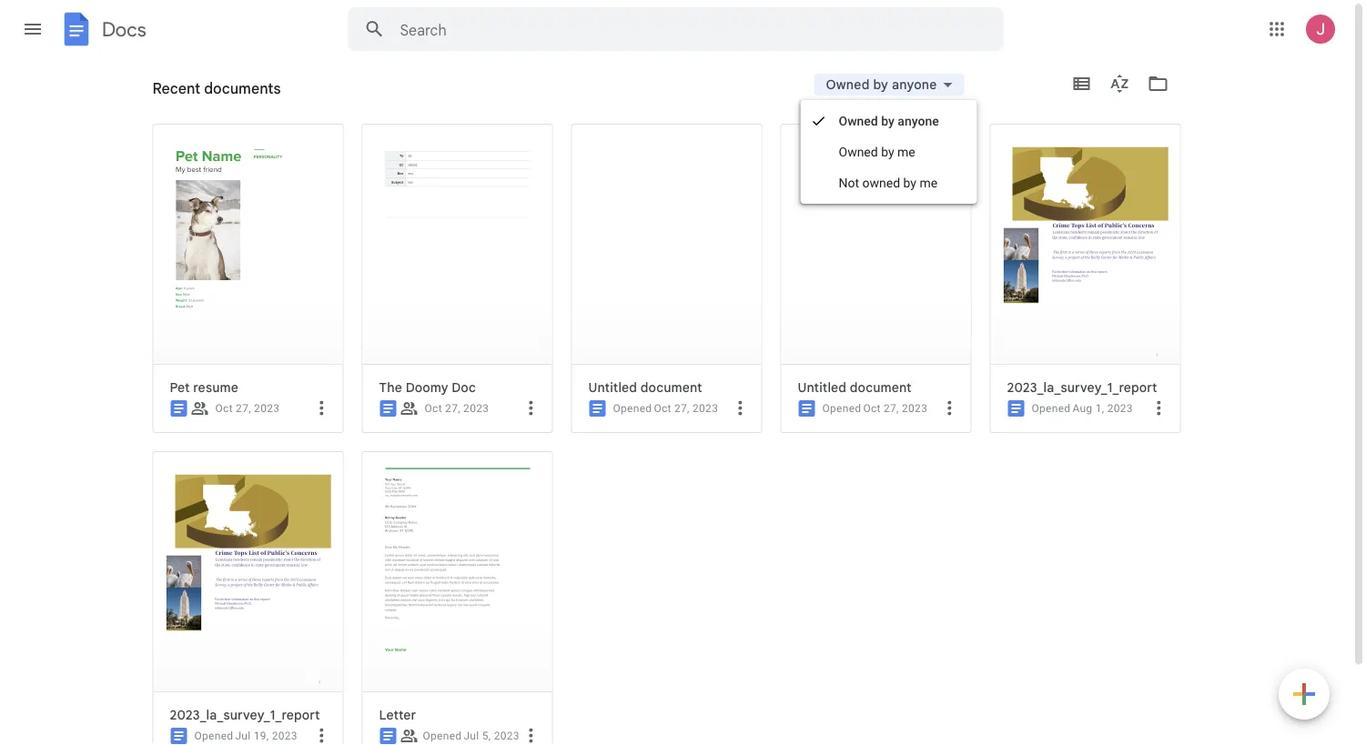 Task type: describe. For each thing, give the bounding box(es) containing it.
last opened by me jul 5, 2023 element
[[464, 730, 520, 743]]

docs
[[102, 17, 146, 41]]

0 horizontal spatial me
[[898, 144, 916, 159]]

recent documents heading
[[152, 58, 281, 117]]

untitled for first untitled document google docs element from the right
[[798, 380, 847, 396]]

opened for fourth last opened by me oct 27, 2023 "element"
[[823, 402, 862, 415]]

last opened by me oct 27, 2023 element inside the doomy doc option
[[425, 402, 489, 415]]

pet resume google docs element
[[170, 380, 335, 396]]

documents for the doomy doc option
[[198, 86, 265, 102]]

1 untitled document option from the left
[[567, 124, 762, 746]]

5,
[[482, 730, 491, 743]]

2023_la_survey_1_report for aug
[[1007, 380, 1158, 396]]

2 vertical spatial owned
[[839, 144, 878, 159]]

3 last opened by me oct 27, 2023 element from the left
[[654, 402, 718, 415]]

owned inside popup button
[[826, 76, 870, 92]]

sort options image
[[1109, 98, 1113, 114]]

2 document from the left
[[850, 380, 912, 396]]

2023 inside the letter option
[[494, 730, 520, 743]]

last opened by me aug 1, 2023 element
[[1073, 402, 1133, 415]]

1 untitled document from the left
[[589, 380, 703, 396]]

2023_la_survey_1_report google docs element for aug
[[1007, 380, 1173, 396]]

documents for menu containing owned by anyone
[[204, 79, 281, 97]]

owned
[[863, 175, 900, 190]]

oct inside 'pet resume' option
[[215, 402, 233, 415]]

the doomy doc google docs element
[[379, 380, 545, 396]]

19,
[[254, 730, 269, 743]]

2 untitled document from the left
[[798, 380, 912, 396]]

the doomy doc
[[379, 380, 476, 396]]

pet resume
[[170, 380, 239, 396]]

Search bar text field
[[400, 21, 958, 39]]

4 oct from the left
[[863, 402, 881, 415]]

letter option
[[357, 452, 553, 746]]

recent documents list box
[[143, 0, 1199, 746]]

opened jul 19, 2023
[[194, 730, 298, 743]]

recent documents for menu containing owned by anyone
[[152, 79, 281, 97]]

owned by me
[[839, 144, 916, 159]]

recent documents for the doomy doc option
[[152, 86, 265, 102]]

not
[[839, 175, 859, 190]]

pet
[[170, 380, 190, 396]]

anyone inside owned by anyone popup button
[[892, 76, 937, 92]]

27, inside the doomy doc option
[[445, 402, 461, 415]]

oct 27, 2023 for resume
[[215, 402, 280, 415]]

the doomy doc option
[[353, 0, 553, 746]]

2023_la_survey_1_report google docs element for jul
[[170, 707, 335, 724]]

oct inside the doomy doc option
[[425, 402, 442, 415]]

the
[[379, 380, 402, 396]]

1 vertical spatial anyone
[[898, 113, 939, 128]]

owned by anyone inside popup button
[[826, 76, 937, 92]]

untitled for second untitled document google docs element from right
[[589, 380, 637, 396]]



Task type: vqa. For each thing, say whether or not it's contained in the screenshot.
'The'
yes



Task type: locate. For each thing, give the bounding box(es) containing it.
1 oct 27, 2023 from the left
[[215, 402, 280, 415]]

2023_la_survey_1_report
[[1007, 380, 1158, 396], [170, 707, 320, 723]]

0 horizontal spatial 2023_la_survey_1_report google docs element
[[170, 707, 335, 724]]

27, inside 'pet resume' option
[[236, 402, 251, 415]]

3 oct from the left
[[654, 402, 672, 415]]

untitled
[[589, 380, 637, 396], [798, 380, 847, 396]]

2023_la_survey_1_report up the opened jul 19, 2023
[[170, 707, 320, 723]]

untitled document
[[589, 380, 703, 396], [798, 380, 912, 396]]

0 horizontal spatial untitled document
[[589, 380, 703, 396]]

0 vertical spatial anyone
[[892, 76, 937, 92]]

27,
[[236, 402, 251, 415], [445, 402, 461, 415], [675, 402, 690, 415], [884, 402, 899, 415]]

oct 27, 2023 inside the doomy doc option
[[425, 402, 489, 415]]

anyone
[[892, 76, 937, 92], [898, 113, 939, 128]]

owned
[[826, 76, 870, 92], [839, 113, 878, 128], [839, 144, 878, 159]]

0 horizontal spatial 2023_la_survey_1_report
[[170, 707, 320, 723]]

oct 27, 2023
[[215, 402, 280, 415], [425, 402, 489, 415]]

me
[[898, 144, 916, 159], [920, 175, 938, 190]]

letter
[[379, 707, 416, 723]]

1 horizontal spatial jul
[[464, 730, 479, 743]]

1 oct from the left
[[215, 402, 233, 415]]

recent
[[152, 79, 200, 97], [152, 86, 194, 102]]

opened inside the letter option
[[423, 730, 462, 743]]

oct 27, 2023 down pet resume google docs element
[[215, 402, 280, 415]]

1 horizontal spatial opened oct 27, 2023
[[823, 402, 928, 415]]

jul inside the letter option
[[464, 730, 479, 743]]

owned by anyone inside menu
[[839, 113, 939, 128]]

doc
[[452, 380, 476, 396]]

1 horizontal spatial oct 27, 2023
[[425, 402, 489, 415]]

recent documents
[[152, 79, 281, 97], [152, 86, 265, 102]]

opened jul 5, 2023
[[423, 730, 520, 743]]

opened oct 27, 2023
[[613, 402, 718, 415], [823, 402, 928, 415]]

last opened by me oct 27, 2023 element
[[215, 402, 280, 415], [425, 402, 489, 415], [654, 402, 718, 415], [863, 402, 928, 415]]

1 horizontal spatial untitled
[[798, 380, 847, 396]]

anyone up owned by me
[[892, 76, 937, 92]]

last opened by me jul 19, 2023 element
[[235, 730, 298, 743]]

2023 inside the doomy doc option
[[463, 402, 489, 415]]

pet resume option
[[143, 0, 344, 746]]

create new document image
[[1279, 669, 1330, 724]]

1 last opened by me oct 27, 2023 element from the left
[[215, 402, 280, 415]]

0 vertical spatial owned by anyone
[[826, 76, 937, 92]]

1 opened oct 27, 2023 from the left
[[613, 402, 718, 415]]

untitled document google docs element
[[589, 380, 754, 396], [798, 380, 964, 396]]

1 jul from the left
[[235, 730, 251, 743]]

2 recent documents from the top
[[152, 86, 265, 102]]

oct 27, 2023 down the doomy doc google docs element
[[425, 402, 489, 415]]

3 27, from the left
[[675, 402, 690, 415]]

0 horizontal spatial untitled
[[589, 380, 637, 396]]

0 horizontal spatial untitled document option
[[567, 124, 762, 746]]

opened for third last opened by me oct 27, 2023 "element" from left
[[613, 402, 652, 415]]

1 untitled document google docs element from the left
[[589, 380, 754, 396]]

document
[[641, 380, 703, 396], [850, 380, 912, 396]]

documents
[[204, 79, 281, 97], [198, 86, 265, 102]]

2023_la_survey_1_report for jul
[[170, 707, 320, 723]]

0 vertical spatial owned
[[826, 76, 870, 92]]

jul left 5,
[[464, 730, 479, 743]]

opened for last opened by me jul 5, 2023 element
[[423, 730, 462, 743]]

recent inside heading
[[152, 79, 200, 97]]

jul for jul 19, 2023
[[235, 730, 251, 743]]

4 27, from the left
[[884, 402, 899, 415]]

docs link
[[58, 11, 146, 51]]

2 untitled document google docs element from the left
[[798, 380, 964, 396]]

2 jul from the left
[[464, 730, 479, 743]]

owned by anyone
[[826, 76, 937, 92], [839, 113, 939, 128]]

search image
[[356, 11, 393, 47]]

2023_la_survey_1_report up opened aug 1, 2023
[[1007, 380, 1158, 396]]

jul left 19,
[[235, 730, 251, 743]]

1 recent from the top
[[152, 79, 200, 97]]

2023 inside 'pet resume' option
[[254, 402, 280, 415]]

2023_la_survey_1_report google docs element up the opened jul 19, 2023
[[170, 707, 335, 724]]

1 document from the left
[[641, 380, 703, 396]]

not owned by me
[[839, 175, 938, 190]]

opened for last opened by me aug 1, 2023 'element'
[[1032, 402, 1071, 415]]

by
[[873, 76, 889, 92], [881, 113, 895, 128], [881, 144, 894, 159], [904, 175, 917, 190]]

1 horizontal spatial 2023_la_survey_1_report option
[[985, 124, 1181, 746]]

1 vertical spatial owned by anyone
[[839, 113, 939, 128]]

opened
[[613, 402, 652, 415], [823, 402, 862, 415], [1032, 402, 1071, 415], [194, 730, 233, 743], [423, 730, 462, 743]]

1 horizontal spatial document
[[850, 380, 912, 396]]

2 opened oct 27, 2023 from the left
[[823, 402, 928, 415]]

1 horizontal spatial untitled document
[[798, 380, 912, 396]]

0 vertical spatial me
[[898, 144, 916, 159]]

0 horizontal spatial oct 27, 2023
[[215, 402, 280, 415]]

1 vertical spatial 2023_la_survey_1_report google docs element
[[170, 707, 335, 724]]

0 vertical spatial 2023_la_survey_1_report google docs element
[[1007, 380, 1173, 396]]

2 oct from the left
[[425, 402, 442, 415]]

0 vertical spatial 2023_la_survey_1_report
[[1007, 380, 1158, 396]]

0 horizontal spatial opened oct 27, 2023
[[613, 402, 718, 415]]

oct 27, 2023 inside 'pet resume' option
[[215, 402, 280, 415]]

oct
[[215, 402, 233, 415], [425, 402, 442, 415], [654, 402, 672, 415], [863, 402, 881, 415]]

me right owned
[[920, 175, 938, 190]]

menu containing owned by anyone
[[801, 100, 977, 204]]

opened oct 27, 2023 for second untitled document google docs element from right
[[613, 402, 718, 415]]

2 untitled document option from the left
[[776, 124, 972, 746]]

1 horizontal spatial me
[[920, 175, 938, 190]]

0 horizontal spatial untitled document google docs element
[[589, 380, 754, 396]]

1 vertical spatial 2023_la_survey_1_report
[[170, 707, 320, 723]]

1 untitled from the left
[[589, 380, 637, 396]]

jul for jul 5, 2023
[[464, 730, 479, 743]]

1 recent documents from the top
[[152, 79, 281, 97]]

resume
[[193, 380, 239, 396]]

1 horizontal spatial untitled document option
[[776, 124, 972, 746]]

2 last opened by me oct 27, 2023 element from the left
[[425, 402, 489, 415]]

1 horizontal spatial untitled document google docs element
[[798, 380, 964, 396]]

2 oct 27, 2023 from the left
[[425, 402, 489, 415]]

1 vertical spatial owned
[[839, 113, 878, 128]]

jul
[[235, 730, 251, 743], [464, 730, 479, 743]]

letter google docs element
[[379, 707, 545, 724]]

me up not owned by me in the top right of the page
[[898, 144, 916, 159]]

2 untitled from the left
[[798, 380, 847, 396]]

opened aug 1, 2023
[[1032, 402, 1133, 415]]

aug
[[1073, 402, 1093, 415]]

0 horizontal spatial document
[[641, 380, 703, 396]]

by inside popup button
[[873, 76, 889, 92]]

documents inside heading
[[204, 79, 281, 97]]

2023_la_survey_1_report google docs element
[[1007, 380, 1173, 396], [170, 707, 335, 724]]

2023
[[254, 402, 280, 415], [463, 402, 489, 415], [693, 402, 718, 415], [902, 402, 928, 415], [1108, 402, 1133, 415], [272, 730, 298, 743], [494, 730, 520, 743]]

anyone down owned by anyone popup button
[[898, 113, 939, 128]]

main menu image
[[22, 18, 44, 40]]

None search field
[[348, 7, 1004, 51]]

1,
[[1096, 402, 1105, 415]]

menu
[[801, 100, 977, 204]]

4 last opened by me oct 27, 2023 element from the left
[[863, 402, 928, 415]]

last opened by me oct 27, 2023 element inside 'pet resume' option
[[215, 402, 280, 415]]

untitled document option
[[567, 124, 762, 746], [776, 124, 972, 746]]

0 horizontal spatial 2023_la_survey_1_report option
[[148, 452, 344, 746]]

1 horizontal spatial 2023_la_survey_1_report
[[1007, 380, 1158, 396]]

2 27, from the left
[[445, 402, 461, 415]]

1 27, from the left
[[236, 402, 251, 415]]

doomy
[[406, 380, 448, 396]]

opened for the last opened by me jul 19, 2023 element
[[194, 730, 233, 743]]

2023_la_survey_1_report google docs element up aug
[[1007, 380, 1173, 396]]

0 horizontal spatial jul
[[235, 730, 251, 743]]

oct 27, 2023 for doomy
[[425, 402, 489, 415]]

1 horizontal spatial 2023_la_survey_1_report google docs element
[[1007, 380, 1173, 396]]

opened oct 27, 2023 for first untitled document google docs element from the right
[[823, 402, 928, 415]]

owned by anyone button
[[814, 74, 965, 96]]

2023_la_survey_1_report option
[[985, 124, 1181, 746], [148, 452, 344, 746]]

1 vertical spatial me
[[920, 175, 938, 190]]

2 recent from the top
[[152, 86, 194, 102]]



